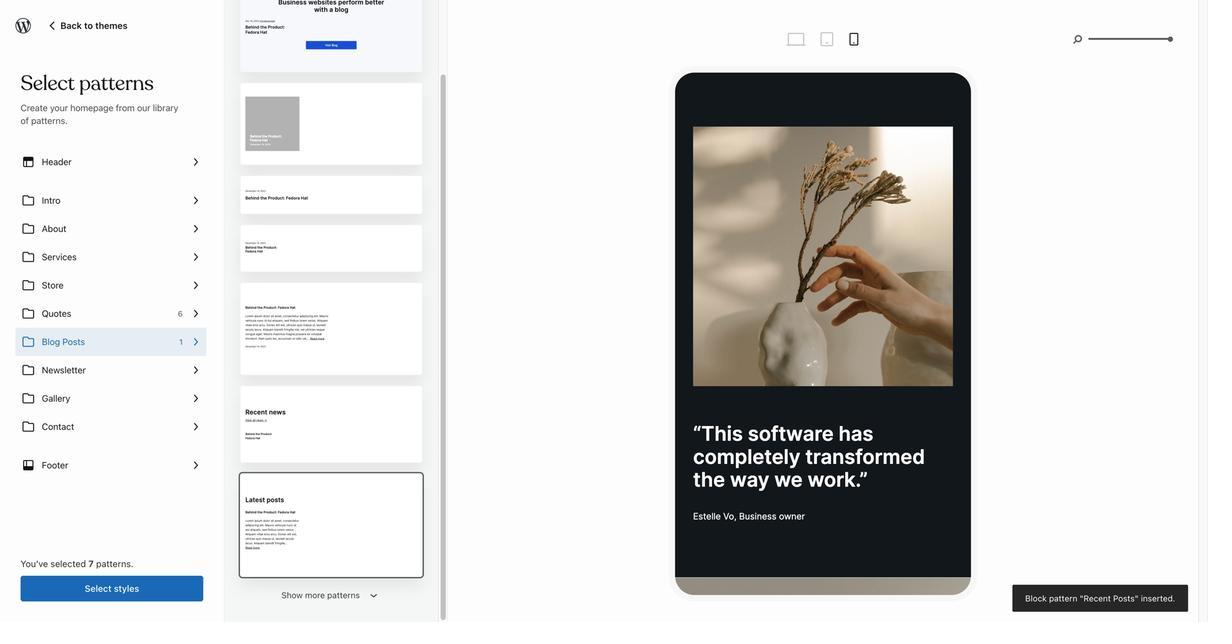 Task type: locate. For each thing, give the bounding box(es) containing it.
0 horizontal spatial patterns.
[[31, 115, 68, 126]]

store
[[42, 280, 64, 291]]

select up your
[[21, 70, 75, 97]]

select for patterns
[[21, 70, 75, 97]]

show more patterns
[[282, 591, 360, 600]]

patterns up from
[[79, 70, 154, 97]]

services button
[[15, 243, 207, 272]]

you've
[[21, 559, 48, 570]]

blog grid with a heading image
[[241, 0, 289, 2]]

patterns. right the 7
[[96, 559, 134, 570]]

header button
[[15, 148, 207, 176]]

list containing header
[[15, 148, 207, 480]]

list
[[15, 148, 207, 480]]

0 horizontal spatial select
[[21, 70, 75, 97]]

blog posts list item
[[15, 328, 207, 356]]

patterns inside select patterns create your homepage from our library of patterns.
[[79, 70, 154, 97]]

1 vertical spatial patterns
[[327, 591, 360, 600]]

patterns
[[79, 70, 154, 97], [327, 591, 360, 600]]

block patterns list box
[[240, 0, 423, 578]]

patterns.
[[31, 115, 68, 126], [96, 559, 134, 570]]

desktop image
[[785, 28, 808, 51]]

intro button
[[15, 187, 207, 215]]

your
[[50, 103, 68, 113]]

to
[[84, 20, 93, 31]]

select inside select patterns create your homepage from our library of patterns.
[[21, 70, 75, 97]]

grid of posts 2x3 image
[[241, 283, 289, 308]]

styles
[[114, 584, 139, 594]]

quotes
[[42, 309, 71, 319]]

contact
[[42, 422, 74, 432]]

patterns right more
[[327, 591, 360, 600]]

patterns. down your
[[31, 115, 68, 126]]

block pattern "recent posts" inserted.
[[1025, 594, 1175, 604]]

select
[[21, 70, 75, 97], [85, 584, 112, 594]]

select down the 7
[[85, 584, 112, 594]]

0 horizontal spatial patterns
[[79, 70, 154, 97]]

more
[[305, 591, 325, 600]]

1 horizontal spatial patterns
[[327, 591, 360, 600]]

back to themes
[[60, 20, 128, 31]]

block pattern "recent posts" inserted. button
[[1013, 585, 1188, 613]]

about
[[42, 224, 66, 234]]

1 horizontal spatial patterns.
[[96, 559, 134, 570]]

back to themes button
[[46, 17, 128, 33]]

blog posts
[[42, 337, 85, 347]]

select inside button
[[85, 584, 112, 594]]

header
[[42, 157, 72, 167]]

select styles
[[85, 584, 139, 594]]

0 vertical spatial select
[[21, 70, 75, 97]]

inserted.
[[1141, 594, 1175, 604]]

0 vertical spatial patterns
[[79, 70, 154, 97]]

our
[[137, 103, 150, 113]]

tablet image
[[819, 32, 835, 47]]

create
[[21, 103, 48, 113]]

pattern
[[1049, 594, 1078, 604]]

0 vertical spatial patterns.
[[31, 115, 68, 126]]

1 vertical spatial select
[[85, 584, 112, 594]]

selected
[[50, 559, 86, 570]]

1 horizontal spatial select
[[85, 584, 112, 594]]



Task type: describe. For each thing, give the bounding box(es) containing it.
you've selected 7 patterns.
[[21, 559, 134, 570]]

phone image
[[846, 32, 862, 47]]

"recent
[[1080, 594, 1111, 604]]

homepage
[[70, 103, 113, 113]]

library
[[153, 103, 178, 113]]

1
[[179, 338, 183, 347]]

posts
[[62, 337, 85, 347]]

about button
[[15, 215, 207, 243]]

contact button
[[15, 413, 207, 441]]

newsletter button
[[15, 356, 207, 385]]

select patterns create your homepage from our library of patterns.
[[21, 70, 178, 126]]

footer button
[[15, 452, 207, 480]]

patterns inside button
[[327, 591, 360, 600]]

store button
[[15, 272, 207, 300]]

select styles button
[[21, 576, 203, 602]]

footer
[[42, 460, 68, 471]]

gallery button
[[15, 385, 207, 413]]

of
[[21, 115, 29, 126]]

block
[[1025, 594, 1047, 604]]

show more patterns button
[[278, 584, 385, 607]]

gallery
[[42, 393, 70, 404]]

recent posts image
[[241, 475, 289, 502]]

show
[[282, 591, 303, 600]]

newsletter
[[42, 365, 86, 376]]

posts"
[[1113, 594, 1139, 604]]

themes
[[95, 20, 128, 31]]

back
[[60, 20, 82, 31]]

services
[[42, 252, 77, 263]]

patterns. inside select patterns create your homepage from our library of patterns.
[[31, 115, 68, 126]]

three blog posts image
[[241, 83, 289, 105]]

from
[[116, 103, 135, 113]]

intro
[[42, 195, 60, 206]]

select for styles
[[85, 584, 112, 594]]

blog
[[42, 337, 60, 347]]

7
[[88, 559, 94, 570]]

1 vertical spatial patterns.
[[96, 559, 134, 570]]

6
[[178, 309, 183, 318]]



Task type: vqa. For each thing, say whether or not it's contained in the screenshot.
7
yes



